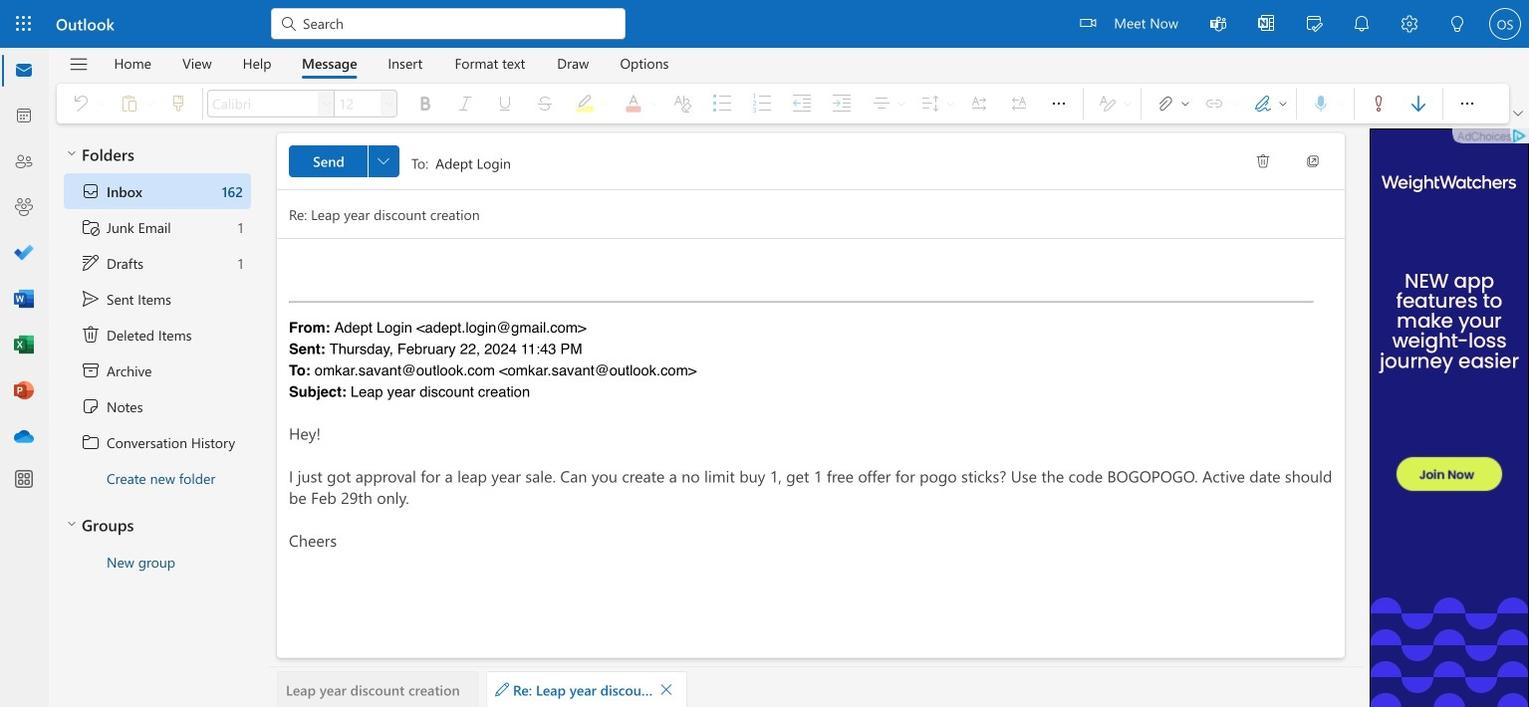 Task type: locate. For each thing, give the bounding box(es) containing it.
tab list
[[99, 48, 685, 79]]

8 tree item from the top
[[64, 389, 251, 424]]

10 tree item from the top
[[64, 460, 251, 496]]

banner
[[0, 0, 1529, 48]]

tree item
[[64, 136, 251, 173], [64, 173, 251, 209], [64, 209, 251, 245], [64, 245, 251, 281], [64, 281, 251, 317], [64, 317, 251, 353], [64, 353, 251, 389], [64, 389, 251, 424], [64, 424, 251, 460], [64, 460, 251, 496], [64, 507, 251, 544], [64, 544, 251, 580]]

3 tree item from the top
[[64, 209, 251, 245]]

onenote feed image
[[1256, 13, 1276, 33]]

11 tree item from the top
[[64, 507, 251, 544]]

application
[[0, 0, 1529, 707]]

Font text field
[[208, 92, 318, 116]]

word image
[[14, 290, 34, 310]]

more apps image
[[14, 470, 34, 490]]

none text field inside reading pane main content
[[411, 151, 1233, 174]]

None search field
[[271, 0, 626, 45]]

Add a subject text field
[[277, 198, 1309, 230]]

None text field
[[411, 151, 1233, 174]]

powerpoint image
[[14, 382, 34, 401]]

clipboard group
[[61, 84, 198, 124]]

4 tree item from the top
[[64, 245, 251, 281]]

tree
[[64, 173, 251, 508]]

2 tree item from the top
[[64, 173, 251, 209]]



Task type: describe. For each thing, give the bounding box(es) containing it.
groups image
[[14, 198, 34, 218]]

left-rail-appbar navigation
[[4, 48, 44, 460]]

os image
[[1489, 8, 1521, 40]]

Font size text field
[[335, 92, 381, 116]]

to do image
[[14, 244, 34, 264]]

5 tree item from the top
[[64, 281, 251, 317]]

Search for email, meetings, files and more. field
[[301, 13, 614, 33]]

include group
[[1146, 84, 1292, 124]]

7 tree item from the top
[[64, 353, 251, 389]]

onedrive image
[[14, 427, 34, 447]]

1 tree item from the top
[[64, 136, 251, 173]]

mail image
[[14, 61, 34, 81]]

basic text group
[[207, 84, 1079, 124]]

people image
[[14, 152, 34, 172]]

excel image
[[14, 336, 34, 356]]

tags group
[[1359, 84, 1439, 120]]

calendar image
[[14, 107, 34, 127]]

reading pane main content
[[269, 124, 1365, 707]]

12 tree item from the top
[[64, 544, 251, 580]]

my day image
[[1304, 13, 1324, 33]]

6 tree item from the top
[[64, 317, 251, 353]]

9 tree item from the top
[[64, 424, 251, 460]]



Task type: vqa. For each thing, say whether or not it's contained in the screenshot.
left-rail-appbar "navigation"
yes



